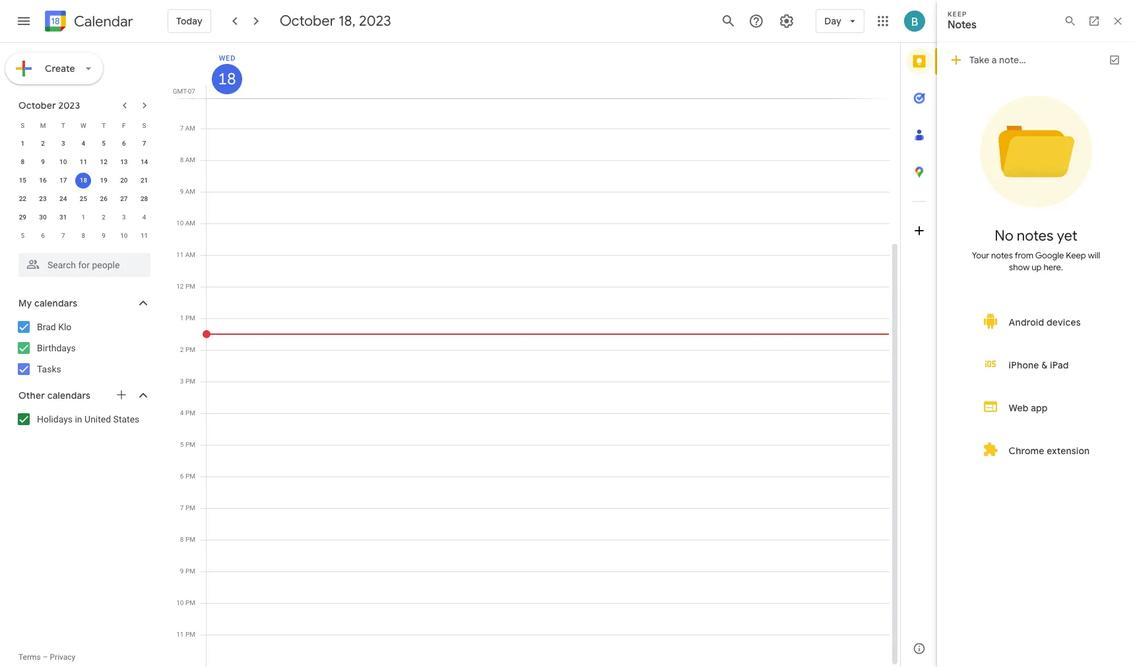 Task type: vqa. For each thing, say whether or not it's contained in the screenshot.


Task type: locate. For each thing, give the bounding box(es) containing it.
11 am
[[176, 251, 195, 259]]

2 row from the top
[[13, 135, 154, 153]]

3 for november 3 element
[[122, 214, 126, 221]]

2 vertical spatial 2
[[180, 347, 184, 354]]

14
[[141, 158, 148, 166]]

5 row from the top
[[13, 190, 154, 209]]

30 element
[[35, 210, 51, 226]]

2 inside 18 "grid"
[[180, 347, 184, 354]]

2023 down create
[[58, 100, 80, 112]]

7 pm from the top
[[185, 473, 195, 481]]

1 inside "grid"
[[180, 315, 184, 322]]

pm for 7 pm
[[185, 505, 195, 512]]

2 s from the left
[[142, 122, 146, 129]]

8 down 7 am
[[180, 156, 184, 164]]

7 down the 6 am
[[180, 125, 184, 132]]

6 down 30 element
[[41, 232, 45, 240]]

1 vertical spatial 2023
[[58, 100, 80, 112]]

2 up the 3 pm at the bottom of the page
[[180, 347, 184, 354]]

15
[[19, 177, 26, 184]]

october 2023
[[18, 100, 80, 112]]

0 vertical spatial 2023
[[359, 12, 391, 30]]

privacy
[[50, 653, 75, 663]]

2 vertical spatial 1
[[180, 315, 184, 322]]

2 horizontal spatial 1
[[180, 315, 184, 322]]

row down november 1 element
[[13, 227, 154, 246]]

pm up the 1 pm
[[185, 283, 195, 290]]

11 pm from the top
[[185, 600, 195, 607]]

11 element
[[76, 154, 91, 170]]

2 horizontal spatial 5
[[180, 442, 184, 449]]

m
[[40, 122, 46, 129]]

6 left 07
[[180, 93, 184, 100]]

am down the 6 am
[[185, 125, 195, 132]]

2 down 26 'element'
[[102, 214, 106, 221]]

pm up 5 pm
[[185, 410, 195, 417]]

tasks
[[37, 364, 61, 375]]

4 pm from the top
[[185, 378, 195, 385]]

row containing 5
[[13, 227, 154, 246]]

0 horizontal spatial october
[[18, 100, 56, 112]]

row group
[[13, 135, 154, 246]]

am down 7 am
[[185, 156, 195, 164]]

9 up 10 am
[[180, 188, 184, 195]]

18
[[217, 69, 235, 90], [80, 177, 87, 184]]

0 vertical spatial 3
[[61, 140, 65, 147]]

wednesday, october 18, today element
[[212, 64, 242, 94]]

12 down 11 am at the left of the page
[[176, 283, 184, 290]]

3 pm from the top
[[185, 347, 195, 354]]

row up 11 element on the top left of the page
[[13, 116, 154, 135]]

row containing 15
[[13, 172, 154, 190]]

klo
[[58, 322, 72, 333]]

2
[[41, 140, 45, 147], [102, 214, 106, 221], [180, 347, 184, 354]]

row containing 29
[[13, 209, 154, 227]]

10 pm from the top
[[185, 568, 195, 576]]

10 for the 'november 10' element
[[120, 232, 128, 240]]

24
[[59, 195, 67, 203]]

12 inside the october 2023 grid
[[100, 158, 107, 166]]

s
[[21, 122, 25, 129], [142, 122, 146, 129]]

november 2 element
[[96, 210, 112, 226]]

11 up 18, today element
[[80, 158, 87, 166]]

10 inside the 'november 10' element
[[120, 232, 128, 240]]

10 for 10 pm
[[176, 600, 184, 607]]

12 up 19
[[100, 158, 107, 166]]

0 vertical spatial 12
[[100, 158, 107, 166]]

5 pm
[[180, 442, 195, 449]]

3 pm
[[180, 378, 195, 385]]

pm for 10 pm
[[185, 600, 195, 607]]

calendar element
[[42, 8, 133, 37]]

row containing 8
[[13, 153, 154, 172]]

pm up 9 pm at the left bottom
[[185, 537, 195, 544]]

1 am from the top
[[185, 93, 195, 100]]

2 down m
[[41, 140, 45, 147]]

12 pm
[[176, 283, 195, 290]]

6
[[180, 93, 184, 100], [122, 140, 126, 147], [41, 232, 45, 240], [180, 473, 184, 481]]

1 horizontal spatial 3
[[122, 214, 126, 221]]

6 down 5 pm
[[180, 473, 184, 481]]

7 row from the top
[[13, 227, 154, 246]]

1 horizontal spatial 12
[[176, 283, 184, 290]]

pm down 2 pm
[[185, 378, 195, 385]]

7 down 6 pm
[[180, 505, 184, 512]]

am
[[185, 93, 195, 100], [185, 125, 195, 132], [185, 156, 195, 164], [185, 188, 195, 195], [185, 220, 195, 227], [185, 251, 195, 259]]

2 am from the top
[[185, 125, 195, 132]]

18, today element
[[76, 173, 91, 189]]

3 row from the top
[[13, 153, 154, 172]]

2023
[[359, 12, 391, 30], [58, 100, 80, 112]]

am for 7 am
[[185, 125, 195, 132]]

october up m
[[18, 100, 56, 112]]

8 down 7 pm
[[180, 537, 184, 544]]

0 horizontal spatial 3
[[61, 140, 65, 147]]

21 element
[[136, 173, 152, 189]]

1 horizontal spatial t
[[102, 122, 106, 129]]

pm for 4 pm
[[185, 410, 195, 417]]

s left m
[[21, 122, 25, 129]]

5 for november 5 element
[[21, 232, 25, 240]]

row containing 22
[[13, 190, 154, 209]]

12 for 12
[[100, 158, 107, 166]]

7 pm
[[180, 505, 195, 512]]

18 down 11 element on the top left of the page
[[80, 177, 87, 184]]

1 down 12 pm
[[180, 315, 184, 322]]

0 horizontal spatial 2023
[[58, 100, 80, 112]]

11 for 11 element on the top left of the page
[[80, 158, 87, 166]]

2 pm
[[180, 347, 195, 354]]

row
[[13, 116, 154, 135], [13, 135, 154, 153], [13, 153, 154, 172], [13, 172, 154, 190], [13, 190, 154, 209], [13, 209, 154, 227], [13, 227, 154, 246]]

8 pm from the top
[[185, 505, 195, 512]]

1 vertical spatial 2
[[102, 214, 106, 221]]

0 vertical spatial 5
[[102, 140, 106, 147]]

9 pm
[[180, 568, 195, 576]]

row down 25 element
[[13, 209, 154, 227]]

pm for 2 pm
[[185, 347, 195, 354]]

pm for 1 pm
[[185, 315, 195, 322]]

am down 8 am
[[185, 188, 195, 195]]

11 down november 4 element
[[141, 232, 148, 240]]

1 s from the left
[[21, 122, 25, 129]]

4 row from the top
[[13, 172, 154, 190]]

3 inside 18 "grid"
[[180, 378, 184, 385]]

4 for november 4 element
[[142, 214, 146, 221]]

1 vertical spatial 4
[[142, 214, 146, 221]]

25 element
[[76, 191, 91, 207]]

8 down november 1 element
[[82, 232, 85, 240]]

calendar heading
[[71, 12, 133, 31]]

19
[[100, 177, 107, 184]]

brad
[[37, 322, 56, 333]]

1 horizontal spatial 5
[[102, 140, 106, 147]]

0 horizontal spatial 4
[[82, 140, 85, 147]]

11 for 11 pm
[[176, 632, 184, 639]]

october
[[280, 12, 335, 30], [18, 100, 56, 112]]

0 horizontal spatial 5
[[21, 232, 25, 240]]

november 1 element
[[76, 210, 91, 226]]

10 for the 10 element
[[59, 158, 67, 166]]

t
[[61, 122, 65, 129], [102, 122, 106, 129]]

5 am from the top
[[185, 220, 195, 227]]

0 horizontal spatial 18
[[80, 177, 87, 184]]

1 vertical spatial calendars
[[47, 390, 90, 402]]

1 row from the top
[[13, 116, 154, 135]]

6 pm
[[180, 473, 195, 481]]

6 for 6 pm
[[180, 473, 184, 481]]

t left f
[[102, 122, 106, 129]]

settings menu image
[[779, 13, 795, 29]]

11 for november 11 element
[[141, 232, 148, 240]]

1 pm from the top
[[185, 283, 195, 290]]

10
[[59, 158, 67, 166], [176, 220, 184, 227], [120, 232, 128, 240], [176, 600, 184, 607]]

am down 9 am
[[185, 220, 195, 227]]

3 up the 4 pm
[[180, 378, 184, 385]]

1 vertical spatial october
[[18, 100, 56, 112]]

5 down 29 element
[[21, 232, 25, 240]]

3
[[61, 140, 65, 147], [122, 214, 126, 221], [180, 378, 184, 385]]

terms link
[[18, 653, 41, 663]]

am for 11 am
[[185, 251, 195, 259]]

4 for 4 pm
[[180, 410, 184, 417]]

9 pm from the top
[[185, 537, 195, 544]]

october left 18,
[[280, 12, 335, 30]]

24 element
[[55, 191, 71, 207]]

am up 7 am
[[185, 93, 195, 100]]

8 for 8 am
[[180, 156, 184, 164]]

pm for 6 pm
[[185, 473, 195, 481]]

8 up 15 on the top of page
[[21, 158, 25, 166]]

1 vertical spatial 5
[[21, 232, 25, 240]]

pm down 10 pm
[[185, 632, 195, 639]]

18,
[[339, 12, 356, 30]]

12 pm from the top
[[185, 632, 195, 639]]

pm down 8 pm
[[185, 568, 195, 576]]

18 down wed
[[217, 69, 235, 90]]

other
[[18, 390, 45, 402]]

0 horizontal spatial t
[[61, 122, 65, 129]]

tab list
[[901, 43, 938, 631]]

1 horizontal spatial s
[[142, 122, 146, 129]]

2 vertical spatial 4
[[180, 410, 184, 417]]

4
[[82, 140, 85, 147], [142, 214, 146, 221], [180, 410, 184, 417]]

11
[[80, 158, 87, 166], [141, 232, 148, 240], [176, 251, 184, 259], [176, 632, 184, 639]]

1
[[21, 140, 25, 147], [82, 214, 85, 221], [180, 315, 184, 322]]

13
[[120, 158, 128, 166]]

4 down the 3 pm at the bottom of the page
[[180, 410, 184, 417]]

5
[[102, 140, 106, 147], [21, 232, 25, 240], [180, 442, 184, 449]]

november 11 element
[[136, 228, 152, 244]]

row group containing 1
[[13, 135, 154, 246]]

8
[[180, 156, 184, 164], [21, 158, 25, 166], [82, 232, 85, 240], [180, 537, 184, 544]]

12 inside 18 "grid"
[[176, 283, 184, 290]]

11 down 10 pm
[[176, 632, 184, 639]]

1 horizontal spatial 2
[[102, 214, 106, 221]]

2023 right 18,
[[359, 12, 391, 30]]

1 for 1 pm
[[180, 315, 184, 322]]

november 8 element
[[76, 228, 91, 244]]

29 element
[[15, 210, 31, 226]]

s right f
[[142, 122, 146, 129]]

11 for 11 am
[[176, 251, 184, 259]]

create button
[[5, 53, 103, 84]]

5 down the 4 pm
[[180, 442, 184, 449]]

6 am from the top
[[185, 251, 195, 259]]

terms – privacy
[[18, 653, 75, 663]]

1 vertical spatial 3
[[122, 214, 126, 221]]

row up 18, today element
[[13, 153, 154, 172]]

26 element
[[96, 191, 112, 207]]

31 element
[[55, 210, 71, 226]]

2 horizontal spatial 4
[[180, 410, 184, 417]]

0 vertical spatial october
[[280, 12, 335, 30]]

5 inside 18 "grid"
[[180, 442, 184, 449]]

row down w
[[13, 135, 154, 153]]

1 for november 1 element
[[82, 214, 85, 221]]

day button
[[816, 5, 865, 37]]

9
[[41, 158, 45, 166], [180, 188, 184, 195], [102, 232, 106, 240], [180, 568, 184, 576]]

10 down november 3 element
[[120, 232, 128, 240]]

6 row from the top
[[13, 209, 154, 227]]

20
[[120, 177, 128, 184]]

1 down 25 element
[[82, 214, 85, 221]]

2 pm from the top
[[185, 315, 195, 322]]

7 for 7 pm
[[180, 505, 184, 512]]

18 inside wed 18
[[217, 69, 235, 90]]

t left w
[[61, 122, 65, 129]]

in
[[75, 415, 82, 425]]

pm down 6 pm
[[185, 505, 195, 512]]

0 vertical spatial calendars
[[34, 298, 77, 310]]

7 up 14
[[142, 140, 146, 147]]

7 down 31 element
[[61, 232, 65, 240]]

10 up 11 am at the left of the page
[[176, 220, 184, 227]]

5 up '12' element
[[102, 140, 106, 147]]

10 am
[[176, 220, 195, 227]]

pm up 2 pm
[[185, 315, 195, 322]]

12
[[100, 158, 107, 166], [176, 283, 184, 290]]

1 horizontal spatial 18
[[217, 69, 235, 90]]

7 for 'november 7' element at the top of the page
[[61, 232, 65, 240]]

1 vertical spatial 12
[[176, 283, 184, 290]]

23
[[39, 195, 47, 203]]

1 vertical spatial 1
[[82, 214, 85, 221]]

pm down 9 pm at the left bottom
[[185, 600, 195, 607]]

november 7 element
[[55, 228, 71, 244]]

2 vertical spatial 5
[[180, 442, 184, 449]]

8 pm
[[180, 537, 195, 544]]

4 pm
[[180, 410, 195, 417]]

calendars up brad klo on the left top of the page
[[34, 298, 77, 310]]

1 vertical spatial 18
[[80, 177, 87, 184]]

10 up the 11 pm in the bottom left of the page
[[176, 600, 184, 607]]

november 9 element
[[96, 228, 112, 244]]

pm up 6 pm
[[185, 442, 195, 449]]

5 pm from the top
[[185, 410, 195, 417]]

pm down 5 pm
[[185, 473, 195, 481]]

1 horizontal spatial october
[[280, 12, 335, 30]]

1 up 15 on the top of page
[[21, 140, 25, 147]]

0 horizontal spatial s
[[21, 122, 25, 129]]

row containing 1
[[13, 135, 154, 153]]

3 down 27 element
[[122, 214, 126, 221]]

4 am from the top
[[185, 188, 195, 195]]

11 down 10 am
[[176, 251, 184, 259]]

6 am
[[180, 93, 195, 100]]

None search field
[[0, 248, 164, 277]]

pm for 5 pm
[[185, 442, 195, 449]]

9 for november 9 element
[[102, 232, 106, 240]]

7
[[180, 125, 184, 132], [142, 140, 146, 147], [61, 232, 65, 240], [180, 505, 184, 512]]

8 am
[[180, 156, 195, 164]]

2 for 2 pm
[[180, 347, 184, 354]]

0 vertical spatial 1
[[21, 140, 25, 147]]

10 up 17 on the top left
[[59, 158, 67, 166]]

0 vertical spatial 2
[[41, 140, 45, 147]]

3 am from the top
[[185, 156, 195, 164]]

4 down 28 element
[[142, 214, 146, 221]]

9 up 10 pm
[[180, 568, 184, 576]]

23 element
[[35, 191, 51, 207]]

calendars up in
[[47, 390, 90, 402]]

am for 6 am
[[185, 93, 195, 100]]

row down 18, today element
[[13, 190, 154, 209]]

october for october 18, 2023
[[280, 12, 335, 30]]

1 horizontal spatial 4
[[142, 214, 146, 221]]

2 vertical spatial 3
[[180, 378, 184, 385]]

am up 12 pm
[[185, 251, 195, 259]]

row up 25
[[13, 172, 154, 190]]

4 inside 18 "grid"
[[180, 410, 184, 417]]

2 horizontal spatial 3
[[180, 378, 184, 385]]

9 for 9 am
[[180, 188, 184, 195]]

gmt-
[[173, 88, 188, 95]]

4 down w
[[82, 140, 85, 147]]

1 horizontal spatial 1
[[82, 214, 85, 221]]

0 vertical spatial 18
[[217, 69, 235, 90]]

9 am
[[180, 188, 195, 195]]

21
[[141, 177, 148, 184]]

create
[[45, 63, 75, 75]]

pm
[[185, 283, 195, 290], [185, 315, 195, 322], [185, 347, 195, 354], [185, 378, 195, 385], [185, 410, 195, 417], [185, 442, 195, 449], [185, 473, 195, 481], [185, 505, 195, 512], [185, 537, 195, 544], [185, 568, 195, 576], [185, 600, 195, 607], [185, 632, 195, 639]]

pm up the 3 pm at the bottom of the page
[[185, 347, 195, 354]]

31
[[59, 214, 67, 221]]

28 element
[[136, 191, 152, 207]]

6 pm from the top
[[185, 442, 195, 449]]

1 horizontal spatial 2023
[[359, 12, 391, 30]]

3 up the 10 element
[[61, 140, 65, 147]]

0 horizontal spatial 12
[[100, 158, 107, 166]]

2 horizontal spatial 2
[[180, 347, 184, 354]]

calendars
[[34, 298, 77, 310], [47, 390, 90, 402]]

1 pm
[[180, 315, 195, 322]]

26
[[100, 195, 107, 203]]

9 down november 2 element
[[102, 232, 106, 240]]



Task type: describe. For each thing, give the bounding box(es) containing it.
7 for 7 am
[[180, 125, 184, 132]]

25
[[80, 195, 87, 203]]

november 3 element
[[116, 210, 132, 226]]

20 element
[[116, 173, 132, 189]]

07
[[188, 88, 195, 95]]

pm for 12 pm
[[185, 283, 195, 290]]

my calendars
[[18, 298, 77, 310]]

16 element
[[35, 173, 51, 189]]

f
[[122, 122, 126, 129]]

–
[[43, 653, 48, 663]]

Search for people text field
[[26, 253, 143, 277]]

18 grid
[[169, 43, 900, 668]]

october for october 2023
[[18, 100, 56, 112]]

today button
[[168, 5, 211, 37]]

pm for 8 pm
[[185, 537, 195, 544]]

17
[[59, 177, 67, 184]]

main drawer image
[[16, 13, 32, 29]]

10 for 10 am
[[176, 220, 184, 227]]

pm for 3 pm
[[185, 378, 195, 385]]

18 cell
[[73, 172, 94, 190]]

2 t from the left
[[102, 122, 106, 129]]

10 pm
[[176, 600, 195, 607]]

13 element
[[116, 154, 132, 170]]

18 column header
[[206, 43, 890, 98]]

wed 18
[[217, 54, 236, 90]]

15 element
[[15, 173, 31, 189]]

22
[[19, 195, 26, 203]]

28
[[141, 195, 148, 203]]

17 element
[[55, 173, 71, 189]]

united
[[85, 415, 111, 425]]

my calendars list
[[3, 317, 164, 380]]

birthdays
[[37, 343, 76, 354]]

11 pm
[[176, 632, 195, 639]]

day
[[825, 15, 842, 27]]

6 for november 6 element on the left top
[[41, 232, 45, 240]]

2 for november 2 element
[[102, 214, 106, 221]]

terms
[[18, 653, 41, 663]]

8 for november 8 element on the top left of the page
[[82, 232, 85, 240]]

side panel section
[[900, 43, 938, 668]]

14 element
[[136, 154, 152, 170]]

9 for 9 pm
[[180, 568, 184, 576]]

27 element
[[116, 191, 132, 207]]

10 element
[[55, 154, 71, 170]]

am for 8 am
[[185, 156, 195, 164]]

8 for 8 pm
[[180, 537, 184, 544]]

november 5 element
[[15, 228, 31, 244]]

calendars for other calendars
[[47, 390, 90, 402]]

row containing s
[[13, 116, 154, 135]]

27
[[120, 195, 128, 203]]

pm for 9 pm
[[185, 568, 195, 576]]

12 for 12 pm
[[176, 283, 184, 290]]

12 element
[[96, 154, 112, 170]]

other calendars
[[18, 390, 90, 402]]

22 element
[[15, 191, 31, 207]]

wed
[[219, 54, 236, 63]]

states
[[113, 415, 139, 425]]

9 up 16
[[41, 158, 45, 166]]

today
[[176, 15, 202, 27]]

am for 10 am
[[185, 220, 195, 227]]

16
[[39, 177, 47, 184]]

w
[[81, 122, 86, 129]]

gmt-07
[[173, 88, 195, 95]]

tab list inside the side panel section
[[901, 43, 938, 631]]

0 horizontal spatial 2
[[41, 140, 45, 147]]

brad klo
[[37, 322, 72, 333]]

holidays in united states
[[37, 415, 139, 425]]

6 down f
[[122, 140, 126, 147]]

calendars for my calendars
[[34, 298, 77, 310]]

6 for 6 am
[[180, 93, 184, 100]]

other calendars button
[[3, 385, 164, 407]]

pm for 11 pm
[[185, 632, 195, 639]]

19 element
[[96, 173, 112, 189]]

october 18, 2023
[[280, 12, 391, 30]]

1 t from the left
[[61, 122, 65, 129]]

my calendars button
[[3, 293, 164, 314]]

support image
[[749, 13, 765, 29]]

29
[[19, 214, 26, 221]]

5 for 5 pm
[[180, 442, 184, 449]]

calendar
[[74, 12, 133, 31]]

november 10 element
[[116, 228, 132, 244]]

18 inside cell
[[80, 177, 87, 184]]

0 vertical spatial 4
[[82, 140, 85, 147]]

october 2023 grid
[[13, 116, 154, 246]]

add other calendars image
[[115, 389, 128, 402]]

am for 9 am
[[185, 188, 195, 195]]

30
[[39, 214, 47, 221]]

7 am
[[180, 125, 195, 132]]

0 horizontal spatial 1
[[21, 140, 25, 147]]

3 for 3 pm
[[180, 378, 184, 385]]

holidays
[[37, 415, 73, 425]]

november 4 element
[[136, 210, 152, 226]]

privacy link
[[50, 653, 75, 663]]

my
[[18, 298, 32, 310]]

november 6 element
[[35, 228, 51, 244]]



